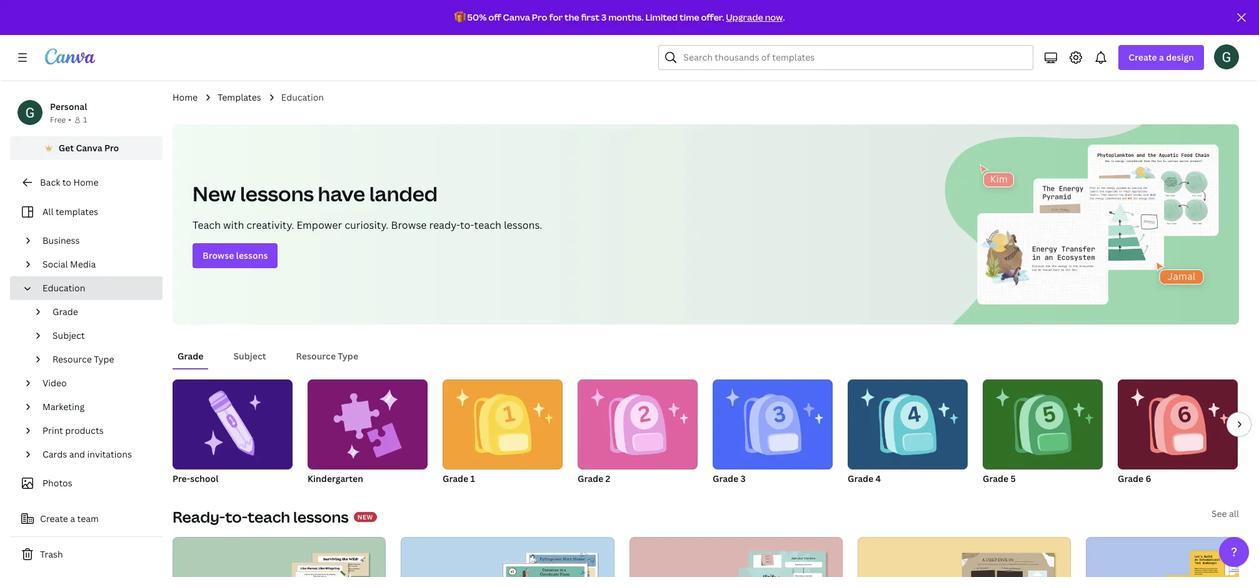 Task type: describe. For each thing, give the bounding box(es) containing it.
0 horizontal spatial subject button
[[48, 324, 155, 348]]

see all link
[[1212, 508, 1240, 520]]

0 vertical spatial pro
[[532, 11, 548, 23]]

back to home
[[40, 176, 99, 188]]

art history 101 image
[[858, 537, 1072, 577]]

4
[[876, 473, 882, 485]]

pre-school
[[173, 473, 219, 485]]

team
[[77, 513, 99, 525]]

1 vertical spatial grade button
[[173, 345, 209, 368]]

2
[[606, 473, 611, 485]]

free •
[[50, 114, 71, 125]]

0 horizontal spatial education
[[43, 282, 85, 294]]

see all
[[1212, 508, 1240, 520]]

and
[[69, 449, 85, 460]]

6
[[1146, 473, 1152, 485]]

grade 4 link
[[848, 380, 968, 487]]

create a team button
[[10, 507, 163, 532]]

invitations
[[87, 449, 132, 460]]

business
[[43, 235, 80, 246]]

video link
[[38, 372, 155, 395]]

video
[[43, 377, 67, 389]]

all
[[1230, 508, 1240, 520]]

marketing
[[43, 401, 85, 413]]

grade 2 link
[[578, 380, 698, 487]]

design
[[1167, 51, 1195, 63]]

school
[[190, 473, 219, 485]]

the
[[565, 11, 580, 23]]

1 horizontal spatial subject button
[[229, 345, 271, 368]]

months.
[[609, 11, 644, 23]]

grade for grade 5
[[983, 473, 1009, 485]]

0 vertical spatial home
[[173, 91, 198, 103]]

1 horizontal spatial browse
[[391, 218, 427, 232]]

0 horizontal spatial resource type button
[[48, 348, 155, 372]]

limited
[[646, 11, 678, 23]]

trash
[[40, 549, 63, 561]]

cards
[[43, 449, 67, 460]]

back to home link
[[10, 170, 163, 195]]

personal
[[50, 101, 87, 113]]

1 horizontal spatial resource type button
[[291, 345, 364, 368]]

have
[[318, 180, 365, 207]]

now
[[766, 11, 783, 23]]

templates
[[56, 206, 98, 218]]

pre-school link
[[173, 380, 293, 487]]

grade 5 link
[[983, 380, 1104, 487]]

landed
[[370, 180, 438, 207]]

grade for grade 3
[[713, 473, 739, 485]]

0 vertical spatial subject
[[53, 330, 85, 342]]

create for create a design
[[1129, 51, 1158, 63]]

create a design button
[[1119, 45, 1205, 70]]

create a team
[[40, 513, 99, 525]]

print
[[43, 425, 63, 437]]

a for team
[[70, 513, 75, 525]]

grade 3
[[713, 473, 746, 485]]

1 vertical spatial subject
[[234, 350, 266, 362]]

back
[[40, 176, 60, 188]]

first
[[581, 11, 600, 23]]

trash link
[[10, 542, 163, 567]]

0 horizontal spatial grade button
[[48, 300, 155, 324]]

grade 1
[[443, 473, 475, 485]]

grade 5
[[983, 473, 1017, 485]]

new for new
[[358, 513, 373, 522]]

0 horizontal spatial resource
[[53, 353, 92, 365]]

paragraph structure and informational text image
[[1087, 537, 1260, 577]]

print products link
[[38, 419, 155, 443]]

1 vertical spatial 1
[[471, 473, 475, 485]]

0 horizontal spatial 1
[[83, 114, 87, 125]]

browse lessons
[[203, 250, 268, 261]]

.
[[783, 11, 785, 23]]

free
[[50, 114, 66, 125]]

home link
[[173, 91, 198, 104]]

lessons.
[[504, 218, 543, 232]]

cards and invitations
[[43, 449, 132, 460]]

social
[[43, 258, 68, 270]]

grade 3 link
[[713, 380, 833, 487]]

new for new lessons have landed
[[193, 180, 236, 207]]

off
[[489, 11, 502, 23]]

1 vertical spatial 3
[[741, 473, 746, 485]]

photos
[[43, 477, 72, 489]]

life cycles image
[[173, 537, 386, 577]]

products
[[65, 425, 104, 437]]

grade for grade 4
[[848, 473, 874, 485]]

type for resource type button to the left
[[94, 353, 114, 365]]

grade 1 link
[[443, 380, 563, 487]]

media
[[70, 258, 96, 270]]

get canva pro
[[59, 142, 119, 154]]

1 vertical spatial teach
[[248, 507, 290, 527]]

a for design
[[1160, 51, 1165, 63]]

1 horizontal spatial canva
[[503, 11, 531, 23]]

offer.
[[702, 11, 725, 23]]

0 horizontal spatial browse
[[203, 250, 234, 261]]

0 horizontal spatial resource type
[[53, 353, 114, 365]]

see
[[1212, 508, 1228, 520]]

pro inside button
[[104, 142, 119, 154]]



Task type: locate. For each thing, give the bounding box(es) containing it.
grade
[[53, 306, 78, 318], [178, 350, 204, 362], [443, 473, 469, 485], [578, 473, 604, 485], [713, 473, 739, 485], [848, 473, 874, 485], [983, 473, 1009, 485], [1119, 473, 1144, 485]]

browse down landed
[[391, 218, 427, 232]]

0 horizontal spatial type
[[94, 353, 114, 365]]

lessons down the kindergarten
[[293, 507, 349, 527]]

teach
[[193, 218, 221, 232]]

lessons for browse
[[236, 250, 268, 261]]

create
[[1129, 51, 1158, 63], [40, 513, 68, 525]]

with
[[223, 218, 244, 232]]

grade for grade 2
[[578, 473, 604, 485]]

pro
[[532, 11, 548, 23], [104, 142, 119, 154]]

lessons down with at top
[[236, 250, 268, 261]]

create inside button
[[40, 513, 68, 525]]

0 vertical spatial teach
[[475, 218, 502, 232]]

1 horizontal spatial new
[[358, 513, 373, 522]]

a left team
[[70, 513, 75, 525]]

subject
[[53, 330, 85, 342], [234, 350, 266, 362]]

5
[[1011, 473, 1017, 485]]

canva
[[503, 11, 531, 23], [76, 142, 102, 154]]

canva inside button
[[76, 142, 102, 154]]

3
[[602, 11, 607, 23], [741, 473, 746, 485]]

1 vertical spatial new
[[358, 513, 373, 522]]

get
[[59, 142, 74, 154]]

new lessons have landed
[[193, 180, 438, 207]]

1 vertical spatial canva
[[76, 142, 102, 154]]

social media
[[43, 258, 96, 270]]

teach
[[475, 218, 502, 232], [248, 507, 290, 527]]

upgrade
[[726, 11, 764, 23]]

0 horizontal spatial a
[[70, 513, 75, 525]]

photos link
[[18, 472, 155, 495]]

to
[[62, 176, 71, 188]]

templates
[[218, 91, 261, 103]]

pre-
[[173, 473, 190, 485]]

creativity.
[[247, 218, 294, 232]]

create a design
[[1129, 51, 1195, 63]]

1 vertical spatial create
[[40, 513, 68, 525]]

to- up life cycles image
[[225, 507, 248, 527]]

new
[[193, 180, 236, 207], [358, 513, 373, 522]]

browse lessons link
[[193, 243, 278, 268]]

pro up back to home link
[[104, 142, 119, 154]]

🎁
[[455, 11, 466, 23]]

subject button
[[48, 324, 155, 348], [229, 345, 271, 368]]

ready-to-teach lessons
[[173, 507, 349, 527]]

🎁 50% off canva pro for the first 3 months. limited time offer. upgrade now .
[[455, 11, 785, 23]]

1 horizontal spatial create
[[1129, 51, 1158, 63]]

1 horizontal spatial home
[[173, 91, 198, 103]]

None search field
[[659, 45, 1034, 70]]

curiosity.
[[345, 218, 389, 232]]

lessons up creativity.
[[240, 180, 314, 207]]

a left design
[[1160, 51, 1165, 63]]

home
[[173, 91, 198, 103], [73, 176, 99, 188]]

1 horizontal spatial subject
[[234, 350, 266, 362]]

0 horizontal spatial pro
[[104, 142, 119, 154]]

grade 4
[[848, 473, 882, 485]]

kindergarten link
[[308, 380, 428, 487]]

1 horizontal spatial 1
[[471, 473, 475, 485]]

50%
[[468, 11, 487, 23]]

templates link
[[218, 91, 261, 104]]

1 vertical spatial home
[[73, 176, 99, 188]]

0 vertical spatial canva
[[503, 11, 531, 23]]

cards and invitations link
[[38, 443, 155, 467]]

grade 2
[[578, 473, 611, 485]]

0 horizontal spatial 3
[[602, 11, 607, 23]]

a inside button
[[70, 513, 75, 525]]

1 vertical spatial pro
[[104, 142, 119, 154]]

to-
[[460, 218, 475, 232], [225, 507, 248, 527]]

1 horizontal spatial education
[[281, 91, 324, 103]]

0 vertical spatial grade button
[[48, 300, 155, 324]]

grade for grade 1
[[443, 473, 469, 485]]

0 vertical spatial create
[[1129, 51, 1158, 63]]

social media link
[[38, 253, 155, 277]]

1 horizontal spatial a
[[1160, 51, 1165, 63]]

time
[[680, 11, 700, 23]]

0 vertical spatial to-
[[460, 218, 475, 232]]

teach up life cycles image
[[248, 507, 290, 527]]

•
[[68, 114, 71, 125]]

resource
[[296, 350, 336, 362], [53, 353, 92, 365]]

kindergarten
[[308, 473, 363, 485]]

type for the rightmost resource type button
[[338, 350, 359, 362]]

1 horizontal spatial teach
[[475, 218, 502, 232]]

0 vertical spatial a
[[1160, 51, 1165, 63]]

lessons for new
[[240, 180, 314, 207]]

0 vertical spatial education
[[281, 91, 324, 103]]

0 vertical spatial 3
[[602, 11, 607, 23]]

1 vertical spatial education
[[43, 282, 85, 294]]

0 horizontal spatial subject
[[53, 330, 85, 342]]

0 horizontal spatial home
[[73, 176, 99, 188]]

1 horizontal spatial pro
[[532, 11, 548, 23]]

home right to
[[73, 176, 99, 188]]

for
[[550, 11, 563, 23]]

create for create a team
[[40, 513, 68, 525]]

browse down teach
[[203, 250, 234, 261]]

0 horizontal spatial create
[[40, 513, 68, 525]]

business link
[[38, 229, 155, 253]]

all
[[43, 206, 53, 218]]

1 horizontal spatial grade button
[[173, 345, 209, 368]]

ready-
[[429, 218, 460, 232]]

1 vertical spatial to-
[[225, 507, 248, 527]]

0 horizontal spatial teach
[[248, 507, 290, 527]]

1 horizontal spatial to-
[[460, 218, 475, 232]]

all templates
[[43, 206, 98, 218]]

education
[[281, 91, 324, 103], [43, 282, 85, 294]]

1 horizontal spatial 3
[[741, 473, 746, 485]]

canva right off
[[503, 11, 531, 23]]

1 vertical spatial a
[[70, 513, 75, 525]]

0 horizontal spatial canva
[[76, 142, 102, 154]]

1 horizontal spatial resource
[[296, 350, 336, 362]]

get canva pro button
[[10, 136, 163, 160]]

teach with creativity. empower curiosity. browse ready-to-teach lessons.
[[193, 218, 543, 232]]

0 vertical spatial 1
[[83, 114, 87, 125]]

upgrade now button
[[726, 11, 783, 23]]

0 vertical spatial browse
[[391, 218, 427, 232]]

grade 6
[[1119, 473, 1152, 485]]

print products
[[43, 425, 104, 437]]

1 vertical spatial lessons
[[236, 250, 268, 261]]

pronouns image
[[630, 537, 843, 577]]

1 horizontal spatial type
[[338, 350, 359, 362]]

create inside dropdown button
[[1129, 51, 1158, 63]]

new lessons have landed image
[[940, 124, 1240, 325]]

resource type
[[296, 350, 359, 362], [53, 353, 114, 365]]

polygons and pythagorean theorem image
[[401, 537, 615, 577]]

teach left lessons. at top
[[475, 218, 502, 232]]

a
[[1160, 51, 1165, 63], [70, 513, 75, 525]]

1 horizontal spatial resource type
[[296, 350, 359, 362]]

new down the kindergarten
[[358, 513, 373, 522]]

1 vertical spatial browse
[[203, 250, 234, 261]]

new up teach
[[193, 180, 236, 207]]

Search search field
[[684, 46, 1026, 69]]

grade button
[[48, 300, 155, 324], [173, 345, 209, 368]]

ready-
[[173, 507, 225, 527]]

0 vertical spatial lessons
[[240, 180, 314, 207]]

home left templates in the top of the page
[[173, 91, 198, 103]]

1
[[83, 114, 87, 125], [471, 473, 475, 485]]

marketing link
[[38, 395, 155, 419]]

canva right 'get'
[[76, 142, 102, 154]]

grade 6 link
[[1119, 380, 1239, 487]]

grade for grade 6
[[1119, 473, 1144, 485]]

pro left for
[[532, 11, 548, 23]]

0 horizontal spatial to-
[[225, 507, 248, 527]]

resource type button
[[291, 345, 364, 368], [48, 348, 155, 372]]

a inside dropdown button
[[1160, 51, 1165, 63]]

create left design
[[1129, 51, 1158, 63]]

2 vertical spatial lessons
[[293, 507, 349, 527]]

grade inside "link"
[[578, 473, 604, 485]]

to- left lessons. at top
[[460, 218, 475, 232]]

greg robinson image
[[1215, 44, 1240, 69]]

0 vertical spatial new
[[193, 180, 236, 207]]

create left team
[[40, 513, 68, 525]]

0 horizontal spatial new
[[193, 180, 236, 207]]

all templates link
[[18, 200, 155, 224]]



Task type: vqa. For each thing, say whether or not it's contained in the screenshot.
PREFERENCES
no



